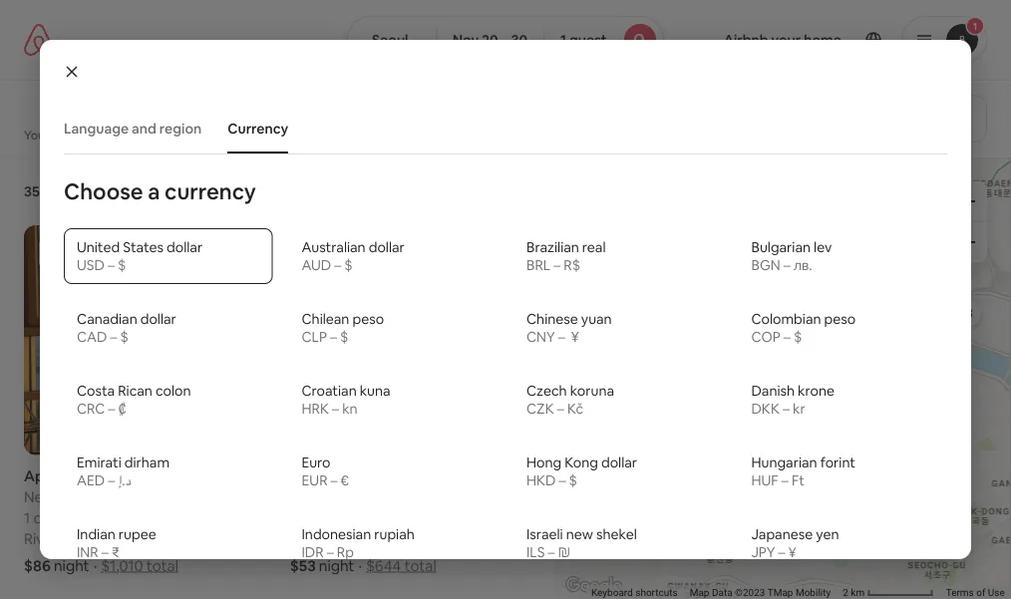 Task type: describe. For each thing, give the bounding box(es) containing it.
czk
[[527, 400, 554, 418]]

km
[[851, 587, 865, 599]]

©2023
[[735, 587, 766, 599]]

brl
[[527, 256, 551, 274]]

dollar inside australian dollar aud – $
[[369, 238, 405, 256]]

4.75 out of 5 average rating,  4 reviews image
[[464, 467, 532, 486]]

currency
[[228, 120, 288, 138]]

keyboard shortcuts button
[[592, 586, 678, 599]]

zoom in image
[[959, 193, 975, 209]]

bed inside 1 queen bed river views $86 night · $1,010 total
[[80, 509, 108, 528]]

peso for colombian peso cop – $
[[824, 310, 856, 328]]

emirati dirham aed – ﺩ.ﺇ
[[77, 454, 170, 490]]

1 for 1 queen bed river views $86 night · $1,010 total
[[24, 509, 30, 528]]

2 km button
[[837, 585, 940, 599]]

colombian
[[752, 310, 821, 328]]

– for colombian peso cop – $
[[784, 328, 791, 346]]

$644
[[366, 557, 401, 576]]

hong kong dollar hkd – $
[[527, 454, 637, 490]]

huf
[[752, 472, 779, 490]]

israeli new shekel ils – ₪
[[527, 526, 637, 562]]

$ for colombian peso cop – $
[[794, 328, 802, 346]]

₪
[[558, 544, 571, 562]]

czech
[[527, 382, 567, 400]]

amazing
[[51, 183, 107, 200]]

ﺩ.ﺇ
[[118, 472, 131, 490]]

30
[[511, 31, 528, 49]]

costa rican colon crc – ₡
[[77, 382, 191, 418]]

danish krone dkk – kr
[[752, 382, 835, 418]]

a
[[148, 177, 160, 205]]

costa
[[77, 382, 115, 400]]

shortcuts
[[636, 587, 678, 599]]

nov 20 – 30
[[453, 31, 528, 49]]

map
[[690, 587, 710, 599]]

group containing national parks
[[0, 80, 645, 158]]

mobility
[[796, 587, 831, 599]]

dirham
[[124, 454, 170, 472]]

australian dollar aud – $
[[302, 238, 405, 274]]

total inside 1 queen bed river views $86 night · $1,010 total
[[146, 557, 178, 576]]

night inside 1 queen bed river views $86 night · $1,010 total
[[54, 557, 89, 576]]

colombian peso cop – $
[[752, 310, 856, 346]]

colon
[[156, 382, 191, 400]]

israeli
[[527, 526, 563, 544]]

group for 1 bed
[[290, 225, 532, 456]]

nov
[[453, 31, 479, 49]]

– for bulgarian lev bgn – лв.
[[784, 256, 791, 274]]

– for japanese yen jpy – ¥
[[778, 544, 785, 562]]

$44
[[794, 517, 820, 535]]

keyboard
[[592, 587, 633, 599]]

brazilian
[[527, 238, 579, 256]]

national
[[242, 127, 289, 143]]

cny
[[527, 328, 555, 346]]

4.75
[[480, 467, 510, 486]]

1 horizontal spatial views
[[110, 183, 147, 200]]

kong
[[565, 454, 598, 472]]

jpy
[[752, 544, 775, 562]]

euro
[[302, 454, 331, 472]]

￥
[[568, 328, 582, 346]]

national parks
[[242, 127, 323, 143]]

$ for australian dollar aud – $
[[344, 256, 353, 274]]

search
[[52, 128, 90, 143]]

$ inside hong kong dollar hkd – $
[[569, 472, 577, 490]]

– for czech koruna czk – kč
[[557, 400, 564, 418]]

your
[[24, 128, 50, 143]]

$63 button
[[940, 299, 982, 327]]

currency
[[165, 177, 256, 205]]

– inside "button"
[[501, 31, 508, 49]]

indian
[[77, 526, 115, 544]]

canadian
[[77, 310, 137, 328]]

₹
[[112, 544, 120, 562]]

seoul inside 'button'
[[372, 31, 408, 49]]

chilean
[[302, 310, 349, 328]]

tab list inside choose a language and currency element
[[54, 104, 947, 154]]

of
[[977, 587, 986, 599]]

₡
[[118, 400, 127, 418]]

indonesian
[[302, 526, 371, 544]]

terms
[[946, 587, 974, 599]]

queen
[[33, 509, 77, 528]]

– for indian rupee inr – ₹
[[101, 544, 108, 562]]

$1,010 total button
[[101, 557, 178, 576]]

1 for 1 bed park views $53 night · $644 total
[[290, 509, 296, 528]]

map data ©2023 tmap mobility
[[690, 587, 831, 599]]

hungarian forint huf – ft
[[752, 454, 856, 490]]

$63
[[949, 304, 974, 322]]

choose
[[64, 177, 143, 205]]

koruna
[[570, 382, 614, 400]]

1 bed park views $53 night · $644 total
[[290, 509, 437, 576]]

rican
[[118, 382, 152, 400]]

chinese yuan cny – ￥
[[527, 310, 612, 346]]

– for indonesian rupiah idr – rp
[[327, 544, 334, 562]]

· inside 1 queen bed river views $86 night · $1,010 total
[[93, 557, 97, 576]]

€
[[341, 472, 349, 490]]

$ for chilean peso clp – $
[[340, 328, 348, 346]]

inr
[[77, 544, 98, 562]]

tmap
[[768, 587, 794, 599]]

– for danish krone dkk – kr
[[783, 400, 790, 418]]

crc
[[77, 400, 105, 418]]

forint
[[820, 454, 856, 472]]

$644 total button
[[366, 557, 437, 576]]

japanese
[[752, 526, 813, 544]]

eur
[[302, 472, 328, 490]]

views inside 1 bed park views $53 night · $644 total
[[323, 530, 362, 549]]

r$
[[564, 256, 580, 274]]

australian
[[302, 238, 366, 256]]



Task type: locate. For each thing, give the bounding box(es) containing it.
– inside the united states dollar usd – $
[[108, 256, 115, 274]]

0 horizontal spatial bed
[[80, 509, 108, 528]]

data
[[712, 587, 733, 599]]

– left ₡
[[108, 400, 115, 418]]

2 total from the left
[[404, 557, 437, 576]]

None search field
[[347, 16, 664, 64]]

1 horizontal spatial 1
[[290, 509, 296, 528]]

– inside indian rupee inr – ₹
[[101, 544, 108, 562]]

– inside the brazilian real brl – r$
[[554, 256, 561, 274]]

total inside 1 bed park views $53 night · $644 total
[[404, 557, 437, 576]]

– inside the chinese yuan cny – ￥
[[558, 328, 565, 346]]

peso
[[353, 310, 384, 328], [824, 310, 856, 328]]

views inside 1 queen bed river views $86 night · $1,010 total
[[61, 530, 100, 549]]

– inside hong kong dollar hkd – $
[[559, 472, 566, 490]]

· right rp
[[359, 557, 362, 576]]

total right $1,010
[[146, 557, 178, 576]]

kn
[[342, 400, 358, 418]]

google image
[[561, 573, 627, 599]]

0 horizontal spatial total
[[146, 557, 178, 576]]

total
[[146, 557, 178, 576], [404, 557, 437, 576]]

$ right aud at left
[[344, 256, 353, 274]]

1 inside button
[[561, 31, 567, 49]]

$ inside the canadian dollar cad – $
[[120, 328, 128, 346]]

dollar right australian
[[369, 238, 405, 256]]

– inside the czech koruna czk – kč
[[557, 400, 564, 418]]

new
[[566, 526, 593, 544]]

0 vertical spatial seoul
[[372, 31, 408, 49]]

dollar right states
[[167, 238, 203, 256]]

dollar inside the canadian dollar cad – $
[[140, 310, 176, 328]]

hungarian
[[752, 454, 817, 472]]

0 horizontal spatial ·
[[93, 557, 97, 576]]

$ right clp at the left bottom
[[340, 328, 348, 346]]

0 horizontal spatial views
[[61, 530, 100, 549]]

$ right the cad on the bottom
[[120, 328, 128, 346]]

– inside bulgarian lev bgn – лв.
[[784, 256, 791, 274]]

rupee
[[118, 526, 156, 544]]

– for croatian kuna hrk – kn
[[332, 400, 339, 418]]

– left ₪
[[548, 544, 555, 562]]

– right hkd
[[559, 472, 566, 490]]

language
[[64, 120, 129, 138]]

bgn
[[752, 256, 781, 274]]

– inside emirati dirham aed – ﺩ.ﺇ
[[108, 472, 115, 490]]

– left ft
[[782, 472, 789, 490]]

$ for canadian dollar cad – $
[[120, 328, 128, 346]]

in
[[372, 467, 384, 486]]

apartment in seoul
[[290, 467, 426, 486]]

clp
[[302, 328, 327, 346]]

rooms
[[163, 128, 202, 143]]

japanese yen jpy – ¥
[[752, 526, 839, 562]]

$86
[[24, 557, 51, 576]]

indonesian rupiah idr – rp
[[302, 526, 415, 562]]

peso right chilean
[[353, 310, 384, 328]]

– inside the chilean peso clp – $
[[330, 328, 337, 346]]

1 left guest
[[561, 31, 567, 49]]

canadian dollar cad – $
[[77, 310, 176, 346]]

354
[[24, 183, 48, 200]]

dollar
[[167, 238, 203, 256], [369, 238, 405, 256], [140, 310, 176, 328], [601, 454, 637, 472]]

– left ﺩ.ﺇ
[[108, 472, 115, 490]]

group
[[0, 80, 645, 158], [24, 225, 266, 456], [290, 225, 532, 456]]

– inside indonesian rupiah idr – rp
[[327, 544, 334, 562]]

seoul left nov
[[372, 31, 408, 49]]

terms of use
[[946, 587, 1005, 599]]

– right aud at left
[[334, 256, 341, 274]]

dollar inside the united states dollar usd – $
[[167, 238, 203, 256]]

1 horizontal spatial total
[[404, 557, 437, 576]]

aud
[[302, 256, 331, 274]]

– left ￥
[[558, 328, 565, 346]]

seoul button
[[347, 16, 437, 64]]

$ inside australian dollar aud – $
[[344, 256, 353, 274]]

$ right cop
[[794, 328, 802, 346]]

1 guest button
[[544, 16, 664, 64]]

– for chinese yuan cny – ￥
[[558, 328, 565, 346]]

yuan
[[581, 310, 612, 328]]

river
[[24, 530, 58, 549]]

– inside australian dollar aud – $
[[334, 256, 341, 274]]

zoom out image
[[959, 234, 975, 250]]

2 peso from the left
[[824, 310, 856, 328]]

parks
[[292, 127, 323, 143]]

1 total from the left
[[146, 557, 178, 576]]

chilean peso clp – $
[[302, 310, 384, 346]]

croatian kuna hrk – kn
[[302, 382, 390, 418]]

– left ¥
[[778, 544, 785, 562]]

peso inside 'colombian peso cop – $'
[[824, 310, 856, 328]]

$ right hkd
[[569, 472, 577, 490]]

1 bed from the left
[[80, 509, 108, 528]]

0 horizontal spatial peso
[[353, 310, 384, 328]]

languages dialog
[[40, 40, 971, 599]]

– right cop
[[784, 328, 791, 346]]

– for canadian dollar cad – $
[[110, 328, 117, 346]]

seoul right in at the bottom left of page
[[387, 467, 426, 486]]

1 for 1 guest
[[561, 31, 567, 49]]

1 inside 1 bed park views $53 night · $644 total
[[290, 509, 296, 528]]

tab list containing language and region
[[54, 104, 947, 154]]

2 · from the left
[[359, 557, 362, 576]]

– for australian dollar aud – $
[[334, 256, 341, 274]]

– right the cad on the bottom
[[110, 328, 117, 346]]

bulgarian
[[752, 238, 811, 256]]

1 up park
[[290, 509, 296, 528]]

rupiah
[[374, 526, 415, 544]]

hkd
[[527, 472, 556, 490]]

peso right colombian
[[824, 310, 856, 328]]

nov 20 – 30 button
[[436, 16, 545, 64]]

$
[[118, 256, 126, 274], [344, 256, 353, 274], [120, 328, 128, 346], [340, 328, 348, 346], [794, 328, 802, 346], [569, 472, 577, 490]]

2 horizontal spatial 1
[[561, 31, 567, 49]]

czech koruna czk – kč
[[527, 382, 614, 418]]

peso inside the chilean peso clp – $
[[353, 310, 384, 328]]

– left the "r$"
[[554, 256, 561, 274]]

2 km
[[843, 587, 868, 599]]

1 horizontal spatial night
[[319, 557, 355, 576]]

brazilian real brl – r$
[[527, 238, 606, 274]]

night inside 1 bed park views $53 night · $644 total
[[319, 557, 355, 576]]

your search
[[24, 128, 90, 143]]

cad
[[77, 328, 107, 346]]

– inside 'colombian peso cop – $'
[[784, 328, 791, 346]]

use
[[988, 587, 1005, 599]]

terms of use link
[[946, 587, 1005, 599]]

night right $86 at bottom
[[54, 557, 89, 576]]

google map
showing 35 stays. region
[[556, 158, 1011, 599]]

– for brazilian real brl – r$
[[554, 256, 561, 274]]

$ inside the united states dollar usd – $
[[118, 256, 126, 274]]

– left 30
[[501, 31, 508, 49]]

total right $644
[[404, 557, 437, 576]]

aed
[[77, 472, 105, 490]]

night down indonesian
[[319, 557, 355, 576]]

group for 1 queen bed
[[24, 225, 266, 456]]

tab list
[[54, 104, 947, 154]]

guest
[[570, 31, 607, 49]]

chinese
[[527, 310, 578, 328]]

night
[[54, 557, 89, 576], [319, 557, 355, 576]]

usd
[[77, 256, 105, 274]]

language and region
[[64, 120, 202, 138]]

dkk
[[752, 400, 780, 418]]

– left kč
[[557, 400, 564, 418]]

kč
[[567, 400, 584, 418]]

none search field containing seoul
[[347, 16, 664, 64]]

croatian
[[302, 382, 357, 400]]

$ right usd
[[118, 256, 126, 274]]

– for chilean peso clp – $
[[330, 328, 337, 346]]

rp
[[337, 544, 354, 562]]

20
[[482, 31, 498, 49]]

profile element
[[688, 0, 987, 80]]

ils
[[527, 544, 545, 562]]

0 horizontal spatial 1
[[24, 509, 30, 528]]

2 night from the left
[[319, 557, 355, 576]]

· left ₹
[[93, 557, 97, 576]]

– left ₹
[[101, 544, 108, 562]]

bed up inr
[[80, 509, 108, 528]]

keyboard shortcuts
[[592, 587, 678, 599]]

peso for chilean peso clp – $
[[353, 310, 384, 328]]

· inside 1 bed park views $53 night · $644 total
[[359, 557, 362, 576]]

lev
[[814, 238, 832, 256]]

bed inside 1 bed park views $53 night · $644 total
[[300, 509, 327, 528]]

idr
[[302, 544, 324, 562]]

1 inside 1 queen bed river views $86 night · $1,010 total
[[24, 509, 30, 528]]

– left kn
[[332, 400, 339, 418]]

2 bed from the left
[[300, 509, 327, 528]]

– inside hungarian forint huf – ft
[[782, 472, 789, 490]]

– inside the canadian dollar cad – $
[[110, 328, 117, 346]]

bulgarian lev bgn – лв.
[[752, 238, 832, 274]]

– left the €
[[331, 472, 338, 490]]

krone
[[798, 382, 835, 400]]

– inside costa rican colon crc – ₡
[[108, 400, 115, 418]]

1 horizontal spatial peso
[[824, 310, 856, 328]]

1 up river
[[24, 509, 30, 528]]

dollar inside hong kong dollar hkd – $
[[601, 454, 637, 472]]

hrk
[[302, 400, 329, 418]]

– left лв.
[[784, 256, 791, 274]]

$ inside 'colombian peso cop – $'
[[794, 328, 802, 346]]

kr
[[793, 400, 806, 418]]

– inside japanese yen jpy – ¥
[[778, 544, 785, 562]]

¥
[[788, 544, 797, 562]]

– right usd
[[108, 256, 115, 274]]

– left kr
[[783, 400, 790, 418]]

1 horizontal spatial bed
[[300, 509, 327, 528]]

dollar right canadian
[[140, 310, 176, 328]]

united states dollar usd – $
[[77, 238, 203, 274]]

indian rupee inr – ₹
[[77, 526, 156, 562]]

– inside danish krone dkk – kr
[[783, 400, 790, 418]]

– for hungarian forint huf – ft
[[782, 472, 789, 490]]

– right clp at the left bottom
[[330, 328, 337, 346]]

1 night from the left
[[54, 557, 89, 576]]

choose a currency
[[64, 177, 256, 205]]

– inside euro eur – €
[[331, 472, 338, 490]]

0 horizontal spatial night
[[54, 557, 89, 576]]

– for emirati dirham aed – ﺩ.ﺇ
[[108, 472, 115, 490]]

dollar right kong
[[601, 454, 637, 472]]

bed up park
[[300, 509, 327, 528]]

states
[[123, 238, 164, 256]]

– left rp
[[327, 544, 334, 562]]

–
[[501, 31, 508, 49], [108, 256, 115, 274], [334, 256, 341, 274], [554, 256, 561, 274], [784, 256, 791, 274], [110, 328, 117, 346], [330, 328, 337, 346], [558, 328, 565, 346], [784, 328, 791, 346], [108, 400, 115, 418], [332, 400, 339, 418], [557, 400, 564, 418], [783, 400, 790, 418], [108, 472, 115, 490], [331, 472, 338, 490], [559, 472, 566, 490], [782, 472, 789, 490], [101, 544, 108, 562], [327, 544, 334, 562], [548, 544, 555, 562], [778, 544, 785, 562]]

1 peso from the left
[[353, 310, 384, 328]]

$53
[[290, 557, 316, 576]]

2 horizontal spatial views
[[323, 530, 362, 549]]

– inside israeli new shekel ils – ₪
[[548, 544, 555, 562]]

$ inside the chilean peso clp – $
[[340, 328, 348, 346]]

1 vertical spatial seoul
[[387, 467, 426, 486]]

2
[[843, 587, 849, 599]]

– inside the croatian kuna hrk – kn
[[332, 400, 339, 418]]

choose a language and currency element
[[52, 104, 959, 599]]

1 horizontal spatial ·
[[359, 557, 362, 576]]

1 · from the left
[[93, 557, 97, 576]]



Task type: vqa. For each thing, say whether or not it's contained in the screenshot.
Nov 20 – 30
yes



